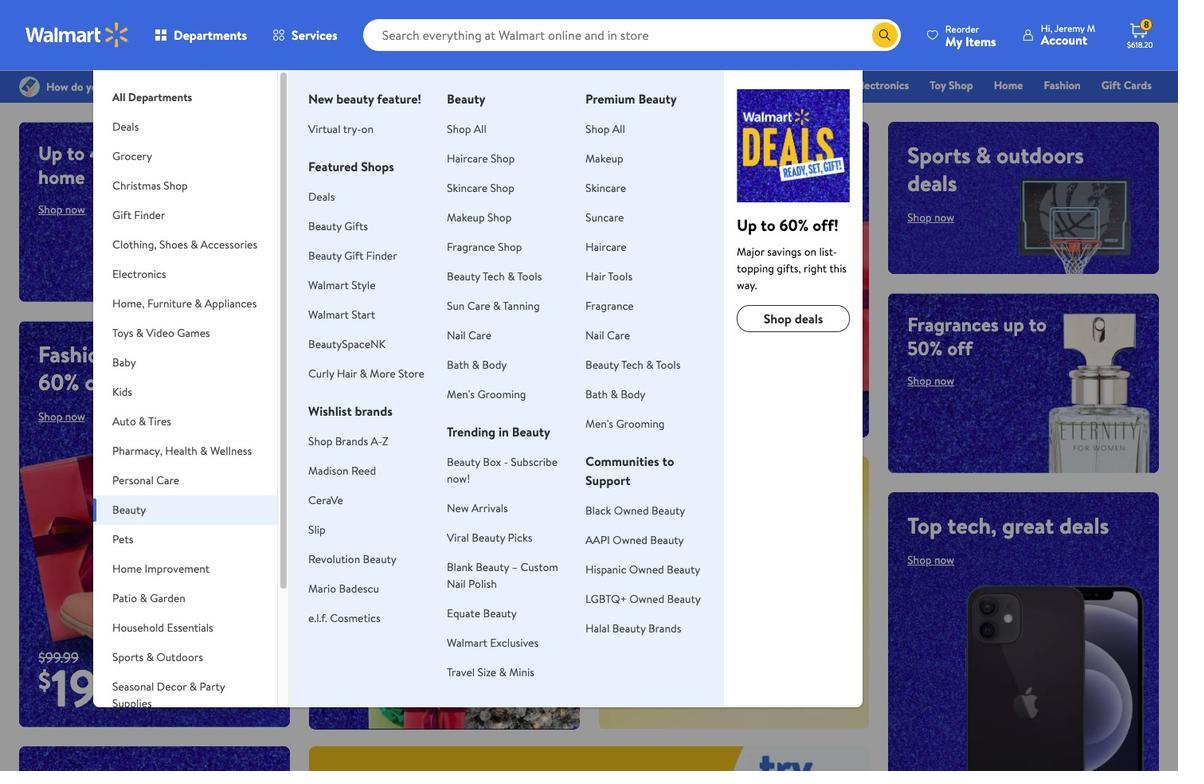 Task type: locate. For each thing, give the bounding box(es) containing it.
0 horizontal spatial grooming
[[478, 386, 526, 402]]

gifts
[[118, 338, 162, 370]]

now down top
[[934, 552, 955, 568]]

polish
[[468, 576, 497, 592]]

1 horizontal spatial hair
[[586, 268, 606, 284]]

men's grooming link up trending in beauty
[[447, 386, 526, 402]]

finder
[[706, 77, 737, 93], [134, 207, 165, 223], [366, 248, 397, 264]]

0 vertical spatial beauty tech & tools
[[447, 268, 542, 284]]

deals down featured
[[308, 189, 335, 205]]

virtual
[[308, 121, 341, 137]]

finder up clothing,
[[134, 207, 165, 223]]

0 horizontal spatial body
[[482, 357, 507, 373]]

gift
[[684, 77, 703, 93], [1102, 77, 1121, 93], [112, 207, 131, 223], [344, 248, 363, 264]]

0 vertical spatial beauty tech & tools link
[[447, 268, 542, 284]]

fashion for fashion
[[1044, 77, 1081, 93]]

makeup for makeup link
[[586, 151, 623, 167]]

bath & body link up "communities"
[[586, 386, 646, 402]]

body
[[482, 357, 507, 373], [621, 386, 646, 402]]

toy shop link
[[923, 76, 980, 94]]

in
[[499, 423, 509, 441]]

skincare for skincare shop
[[447, 180, 488, 196]]

off inside up to 50% off seasonal decor
[[419, 474, 444, 501]]

now left auto
[[65, 409, 85, 425]]

to inside up to 40% off home
[[67, 139, 85, 167]]

care down sun care & tanning
[[468, 327, 492, 343]]

0 vertical spatial essentials
[[616, 77, 663, 93]]

0 vertical spatial 50%
[[908, 335, 943, 362]]

65%
[[677, 474, 717, 505]]

christmas for christmas shop "link"
[[758, 77, 807, 93]]

store
[[398, 366, 424, 382]]

walmart image
[[25, 22, 129, 48]]

1 vertical spatial men's grooming
[[586, 416, 665, 432]]

sports inside dropdown button
[[112, 649, 144, 665]]

shop all link
[[447, 121, 487, 137], [586, 121, 625, 137]]

1 skincare from the left
[[447, 180, 488, 196]]

care for nail care link for communities to support
[[607, 327, 630, 343]]

off inside the fragrances up to 50% off
[[947, 335, 973, 362]]

0 vertical spatial home
[[994, 77, 1023, 93]]

60% left kids
[[38, 366, 79, 397]]

2 vertical spatial finder
[[366, 248, 397, 264]]

2 horizontal spatial all
[[612, 121, 625, 137]]

bath up "communities"
[[586, 386, 608, 402]]

cosmetics
[[330, 610, 381, 626]]

all up 40% on the left of page
[[112, 89, 125, 105]]

deals button
[[93, 112, 277, 142]]

1 horizontal spatial grocery
[[564, 77, 603, 93]]

grocery inside dropdown button
[[112, 148, 152, 164]]

brands left a-
[[335, 433, 368, 449]]

0 vertical spatial bath & body
[[447, 357, 507, 373]]

beauty tech & tools link up the "sun care & tanning" link
[[447, 268, 542, 284]]

1 horizontal spatial gift finder
[[684, 77, 737, 93]]

patio
[[112, 590, 137, 606]]

owned for hispanic
[[629, 562, 664, 578]]

a-
[[371, 433, 382, 449]]

0 vertical spatial 60%
[[780, 214, 809, 236]]

gift inside gift cards registry
[[1102, 77, 1121, 93]]

grocery for grocery & essentials
[[564, 77, 603, 93]]

care inside 'dropdown button'
[[156, 472, 179, 488]]

fashion link
[[1037, 76, 1088, 94]]

0 vertical spatial finder
[[706, 77, 737, 93]]

pets button
[[93, 525, 277, 554]]

e.l.f. cosmetics link
[[308, 610, 381, 626]]

0 horizontal spatial nail care
[[447, 327, 492, 343]]

home
[[994, 77, 1023, 93], [112, 561, 142, 577]]

2 nail care link from the left
[[586, 327, 630, 343]]

2 nail care from the left
[[586, 327, 630, 343]]

deals up 40% on the left of page
[[112, 119, 139, 135]]

0 horizontal spatial tech
[[483, 268, 505, 284]]

nail care link down fragrance link
[[586, 327, 630, 343]]

walmart down 'walmart style' link
[[308, 307, 349, 323]]

to inside the 'communities to support'
[[662, 452, 674, 470]]

lgbtq+ owned beauty link
[[586, 591, 701, 607]]

haircare up skincare shop link at the top left of page
[[447, 151, 488, 167]]

bath right store
[[447, 357, 469, 373]]

up inside up to 50% off seasonal decor
[[328, 474, 352, 501]]

christmas down 40% on the left of page
[[112, 178, 161, 194]]

1 vertical spatial fragrance
[[586, 298, 634, 314]]

1 vertical spatial grocery
[[112, 148, 152, 164]]

deals inside sports & outdoors deals
[[908, 167, 957, 198]]

1 horizontal spatial brands
[[648, 621, 681, 637]]

now
[[65, 202, 85, 217], [934, 210, 955, 225], [934, 373, 955, 389], [382, 389, 408, 409], [65, 409, 85, 425], [355, 536, 375, 552], [934, 552, 955, 568]]

1 vertical spatial haircare
[[586, 239, 627, 255]]

walmart down equate
[[447, 635, 487, 651]]

walmart for walmart style
[[308, 277, 349, 293]]

care for the "sun care & tanning" link
[[467, 298, 491, 314]]

men's grooming up "communities"
[[586, 416, 665, 432]]

1 vertical spatial home
[[112, 561, 142, 577]]

fashion up one debit "link"
[[1044, 77, 1081, 93]]

clothing, shoes & accessories button
[[93, 230, 277, 260]]

shop all up haircare shop
[[447, 121, 487, 137]]

2 horizontal spatial finder
[[706, 77, 737, 93]]

essentials
[[616, 77, 663, 93], [167, 620, 213, 636]]

now for up to 50% off seasonal decor
[[355, 536, 375, 552]]

nail down blank
[[447, 576, 466, 592]]

0 horizontal spatial shop all link
[[447, 121, 487, 137]]

arrivals
[[472, 500, 508, 516]]

accessories
[[201, 237, 257, 253]]

grocery down "search" search box
[[564, 77, 603, 93]]

skincare up suncare
[[586, 180, 626, 196]]

finder inside dropdown button
[[134, 207, 165, 223]]

0 horizontal spatial skincare
[[447, 180, 488, 196]]

0 horizontal spatial up
[[168, 338, 192, 370]]

to inside up to 60% off! major savings on list- topping gifts, right this way.
[[761, 214, 776, 236]]

fashion inside fashion gifts up to 60% off
[[38, 338, 112, 370]]

0 horizontal spatial haircare
[[447, 151, 488, 167]]

deals inside dropdown button
[[112, 119, 139, 135]]

skincare for the skincare 'link' at the top of the page
[[586, 180, 626, 196]]

fragrance down the makeup shop link
[[447, 239, 495, 255]]

curly hair & more store
[[308, 366, 424, 382]]

men's up trending
[[447, 386, 475, 402]]

departments up all departments link
[[174, 26, 247, 44]]

all down premium
[[612, 121, 625, 137]]

fragrance for fragrance link
[[586, 298, 634, 314]]

1 horizontal spatial men's grooming
[[586, 416, 665, 432]]

makeup down skincare shop link at the top left of page
[[447, 210, 485, 225]]

personal
[[112, 472, 154, 488]]

men's grooming link up "communities"
[[586, 416, 665, 432]]

0 horizontal spatial 60%
[[38, 366, 79, 397]]

christmas shop inside "link"
[[758, 77, 834, 93]]

home up registry link
[[994, 77, 1023, 93]]

walmart up walmart start link
[[308, 277, 349, 293]]

haircare for haircare shop
[[447, 151, 488, 167]]

wishlist
[[308, 402, 352, 420]]

electronics down search icon
[[855, 77, 909, 93]]

shop all up makeup link
[[586, 121, 625, 137]]

men's up "communities"
[[586, 416, 613, 432]]

now down seasonal
[[355, 536, 375, 552]]

0 vertical spatial body
[[482, 357, 507, 373]]

services
[[292, 26, 337, 44]]

picks
[[508, 530, 533, 546]]

finder for gift finder link
[[706, 77, 737, 93]]

body up "communities"
[[621, 386, 646, 402]]

1 vertical spatial makeup
[[447, 210, 485, 225]]

gift finder for the 'gift finder' dropdown button
[[112, 207, 165, 223]]

0 horizontal spatial finder
[[134, 207, 165, 223]]

up inside up to 60% off! major savings on list- topping gifts, right this way.
[[737, 214, 757, 236]]

christmas right gift finder link
[[758, 77, 807, 93]]

1 horizontal spatial fashion
[[1044, 77, 1081, 93]]

up inside up to 40% off home
[[38, 139, 62, 167]]

1 vertical spatial bath
[[586, 386, 608, 402]]

1 vertical spatial finder
[[134, 207, 165, 223]]

christmas inside dropdown button
[[112, 178, 161, 194]]

1 horizontal spatial electronics
[[855, 77, 909, 93]]

bath & body up "communities"
[[586, 386, 646, 402]]

fragrances
[[908, 311, 999, 338]]

beauty inside blank beauty – custom nail polish
[[476, 559, 509, 575]]

shop all link for premium beauty
[[586, 121, 625, 137]]

50% inside the fragrances up to 50% off
[[908, 335, 943, 362]]

home for home improvement
[[112, 561, 142, 577]]

0 horizontal spatial men's grooming link
[[447, 386, 526, 402]]

1 horizontal spatial nail care
[[586, 327, 630, 343]]

0 vertical spatial electronics
[[855, 77, 909, 93]]

1 shop all from the left
[[447, 121, 487, 137]]

personal care button
[[93, 466, 277, 496]]

60% up savings
[[780, 214, 809, 236]]

beauty tech & tools link down fragrance link
[[586, 357, 681, 373]]

walmart style link
[[308, 277, 376, 293]]

deals for top
[[1059, 510, 1109, 541]]

off inside up to 40% off home
[[131, 139, 156, 167]]

electronics down clothing,
[[112, 266, 166, 282]]

finder up style
[[366, 248, 397, 264]]

communities
[[586, 452, 659, 470]]

grocery for grocery
[[112, 148, 152, 164]]

& inside seasonal decor & party supplies
[[189, 679, 197, 695]]

gift left cards on the right
[[1102, 77, 1121, 93]]

baby
[[112, 355, 136, 370]]

0 vertical spatial makeup
[[586, 151, 623, 167]]

all
[[645, 516, 655, 532]]

madison
[[308, 463, 349, 479]]

0 horizontal spatial 50%
[[379, 474, 414, 501]]

departments up deals dropdown button
[[128, 89, 192, 105]]

nail down fragrance link
[[586, 327, 604, 343]]

care right sun
[[467, 298, 491, 314]]

0 horizontal spatial home
[[112, 561, 142, 577]]

1 shop all link from the left
[[447, 121, 487, 137]]

electronics for electronics dropdown button
[[112, 266, 166, 282]]

1 nail care from the left
[[447, 327, 492, 343]]

1 vertical spatial 50%
[[379, 474, 414, 501]]

bath & body link down the "sun care & tanning" link
[[447, 357, 507, 373]]

grooming up "communities"
[[616, 416, 665, 432]]

haircare down suncare link
[[586, 239, 627, 255]]

gift inside dropdown button
[[112, 207, 131, 223]]

care down health
[[156, 472, 179, 488]]

to inside up to 50% off seasonal decor
[[357, 474, 375, 501]]

home link
[[987, 76, 1030, 94]]

clothing,
[[112, 237, 157, 253]]

gift up clothing,
[[112, 207, 131, 223]]

z
[[382, 433, 388, 449]]

beauty gift finder link
[[308, 248, 397, 264]]

deals for deals dropdown button
[[112, 119, 139, 135]]

makeup link
[[586, 151, 623, 167]]

one debit
[[1030, 100, 1084, 116]]

60%
[[780, 214, 809, 236], [38, 366, 79, 397]]

0 horizontal spatial electronics
[[112, 266, 166, 282]]

one
[[1030, 100, 1054, 116]]

0 vertical spatial deals
[[112, 119, 139, 135]]

1 horizontal spatial 50%
[[908, 335, 943, 362]]

0 horizontal spatial men's
[[447, 386, 475, 402]]

makeup
[[586, 151, 623, 167], [447, 210, 485, 225]]

bath & body down the "sun care & tanning" link
[[447, 357, 507, 373]]

1 horizontal spatial beauty tech & tools
[[586, 357, 681, 373]]

home up patio
[[112, 561, 142, 577]]

1 horizontal spatial up
[[1003, 311, 1024, 338]]

new up 'viral'
[[447, 500, 469, 516]]

electronics inside "link"
[[855, 77, 909, 93]]

tires
[[148, 413, 171, 429]]

great
[[1002, 510, 1054, 541]]

tools
[[517, 268, 542, 284], [608, 268, 633, 284], [656, 357, 681, 373]]

shop now link for up to 40% off home
[[38, 202, 85, 217]]

new up virtual
[[308, 90, 333, 108]]

fragrance down hair tools link
[[586, 298, 634, 314]]

2 skincare from the left
[[586, 180, 626, 196]]

2 shop all from the left
[[586, 121, 625, 137]]

0 vertical spatial sports
[[908, 139, 971, 170]]

1 horizontal spatial men's
[[586, 416, 613, 432]]

0 vertical spatial departments
[[174, 26, 247, 44]]

care
[[467, 298, 491, 314], [468, 327, 492, 343], [607, 327, 630, 343], [156, 472, 179, 488]]

home
[[38, 163, 85, 190]]

tech
[[483, 268, 505, 284], [621, 357, 644, 373]]

1 horizontal spatial grooming
[[616, 416, 665, 432]]

top tech, great deals
[[908, 510, 1109, 541]]

0 horizontal spatial christmas
[[112, 178, 161, 194]]

haircare shop link
[[447, 151, 515, 167]]

grocery
[[564, 77, 603, 93], [112, 148, 152, 164]]

topping
[[737, 261, 774, 276]]

1 vertical spatial fashion
[[38, 338, 112, 370]]

0 horizontal spatial fashion
[[38, 338, 112, 370]]

1 vertical spatial bath & body
[[586, 386, 646, 402]]

nail care down sun
[[447, 327, 492, 343]]

sports inside sports & outdoors deals
[[908, 139, 971, 170]]

0 horizontal spatial fragrance
[[447, 239, 495, 255]]

0 horizontal spatial bath
[[447, 357, 469, 373]]

finder left christmas shop "link"
[[706, 77, 737, 93]]

1 vertical spatial beauty tech & tools
[[586, 357, 681, 373]]

1 vertical spatial sports
[[112, 649, 144, 665]]

home inside dropdown button
[[112, 561, 142, 577]]

support
[[586, 472, 630, 489]]

tech up the "sun care & tanning" link
[[483, 268, 505, 284]]

shop now for fragrances up to 50% off
[[908, 373, 955, 389]]

1 vertical spatial 60%
[[38, 366, 79, 397]]

0 horizontal spatial beauty tech & tools
[[447, 268, 542, 284]]

beautyspacenk link
[[308, 336, 386, 352]]

party
[[199, 679, 225, 695]]

seasonal decor & party supplies
[[112, 679, 225, 711]]

nail down sun
[[447, 327, 466, 343]]

hair right curly
[[337, 366, 357, 382]]

0 horizontal spatial makeup
[[447, 210, 485, 225]]

wellness
[[210, 443, 252, 459]]

electronics inside dropdown button
[[112, 266, 166, 282]]

beauty tech & tools link
[[447, 268, 542, 284], [586, 357, 681, 373]]

essentials down patio & garden dropdown button
[[167, 620, 213, 636]]

1 horizontal spatial tech
[[621, 357, 644, 373]]

brands down lgbtq+ owned beauty
[[648, 621, 681, 637]]

nail care link for communities to support
[[586, 327, 630, 343]]

gift finder inside gift finder link
[[684, 77, 737, 93]]

1 horizontal spatial sports
[[908, 139, 971, 170]]

christmas inside "link"
[[758, 77, 807, 93]]

1 vertical spatial body
[[621, 386, 646, 402]]

sun care & tanning
[[447, 298, 540, 314]]

grocery & essentials
[[564, 77, 663, 93]]

on down new beauty feature!
[[361, 121, 374, 137]]

1 horizontal spatial home
[[994, 77, 1023, 93]]

Walmart Site-Wide search field
[[363, 19, 901, 51]]

0 horizontal spatial brands
[[335, 433, 368, 449]]

0 horizontal spatial shop all
[[447, 121, 487, 137]]

1 vertical spatial deals
[[308, 189, 335, 205]]

1 horizontal spatial skincare
[[586, 180, 626, 196]]

1 vertical spatial essentials
[[167, 620, 213, 636]]

kids button
[[93, 378, 277, 407]]

0 horizontal spatial hair
[[337, 366, 357, 382]]

1 horizontal spatial new
[[447, 500, 469, 516]]

deals
[[112, 119, 139, 135], [308, 189, 335, 205]]

all
[[112, 89, 125, 105], [474, 121, 487, 137], [612, 121, 625, 137]]

grocery down deals dropdown button
[[112, 148, 152, 164]]

shop all link up haircare shop
[[447, 121, 487, 137]]

toy shop
[[930, 77, 973, 93]]

now down home
[[65, 202, 85, 217]]

walmart for walmart exclusives
[[447, 635, 487, 651]]

0 horizontal spatial deals
[[795, 310, 823, 327]]

1 vertical spatial tech
[[621, 357, 644, 373]]

sports
[[908, 139, 971, 170], [112, 649, 144, 665]]

1 vertical spatial on
[[804, 244, 817, 260]]

fashion gifts up to 60% off
[[38, 338, 219, 397]]

search icon image
[[879, 29, 891, 41]]

black owned beauty
[[586, 503, 685, 519]]

all for premium beauty
[[612, 121, 625, 137]]

all up haircare shop
[[474, 121, 487, 137]]

skincare up makeup shop
[[447, 180, 488, 196]]

0 vertical spatial christmas
[[758, 77, 807, 93]]

makeup up the skincare 'link' at the top of the page
[[586, 151, 623, 167]]

0 horizontal spatial men's grooming
[[447, 386, 526, 402]]

care down fragrance link
[[607, 327, 630, 343]]

revolution beauty link
[[308, 551, 397, 567]]

care for nail care link associated with trending in beauty
[[468, 327, 492, 343]]

1 horizontal spatial bath & body
[[586, 386, 646, 402]]

makeup for makeup shop
[[447, 210, 485, 225]]

registry link
[[961, 99, 1016, 116]]

premium beauty
[[586, 90, 677, 108]]

bath & body for left the bath & body link
[[447, 357, 507, 373]]

grocery & essentials link
[[557, 76, 670, 94]]

beauty inside beauty box - subscribe now!
[[447, 454, 480, 470]]

gift down the gifts
[[344, 248, 363, 264]]

0 horizontal spatial sports
[[112, 649, 144, 665]]

1 nail care link from the left
[[447, 327, 492, 343]]

1 vertical spatial electronics
[[112, 266, 166, 282]]

now down the fragrances up to 50% off
[[934, 373, 955, 389]]

minis
[[509, 664, 534, 680]]

sun
[[447, 298, 465, 314]]

grooming up in
[[478, 386, 526, 402]]

gift right premium beauty
[[684, 77, 703, 93]]

essentials down "search" search box
[[616, 77, 663, 93]]

nail care down fragrance link
[[586, 327, 630, 343]]

walmart
[[308, 277, 349, 293], [308, 307, 349, 323], [447, 635, 487, 651]]

christmas for christmas shop dropdown button at the top
[[112, 178, 161, 194]]

christmas shop inside dropdown button
[[112, 178, 188, 194]]

items
[[965, 32, 996, 50]]

equate beauty link
[[447, 605, 517, 621]]

1 horizontal spatial on
[[804, 244, 817, 260]]

0 vertical spatial deals
[[908, 167, 957, 198]]

owned for lgbtq+
[[630, 591, 665, 607]]

new for new arrivals
[[447, 500, 469, 516]]

sports up seasonal
[[112, 649, 144, 665]]

now down sports & outdoors deals
[[934, 210, 955, 225]]

outdoors
[[997, 139, 1084, 170]]

gift finder inside the 'gift finder' dropdown button
[[112, 207, 165, 223]]

2 vertical spatial deals
[[1059, 510, 1109, 541]]

home improvement
[[112, 561, 210, 577]]

shop now for up to 40% off home
[[38, 202, 85, 217]]

departments inside dropdown button
[[174, 26, 247, 44]]

on up right on the right top
[[804, 244, 817, 260]]

tech down fragrance link
[[621, 357, 644, 373]]

shop all for premium beauty
[[586, 121, 625, 137]]

nail care link down sun
[[447, 327, 492, 343]]

0 horizontal spatial bath & body link
[[447, 357, 507, 373]]

fashion left baby
[[38, 338, 112, 370]]

1 horizontal spatial haircare
[[586, 239, 627, 255]]

beauty tech & tools up the "sun care & tanning" link
[[447, 268, 542, 284]]

men's grooming up trending in beauty
[[447, 386, 526, 402]]

hair down haircare link at the top of page
[[586, 268, 606, 284]]

shop inside "link"
[[810, 77, 834, 93]]

care for personal care 'dropdown button'
[[156, 472, 179, 488]]

0 vertical spatial fashion
[[1044, 77, 1081, 93]]

viral beauty picks
[[447, 530, 533, 546]]

1 vertical spatial men's grooming link
[[586, 416, 665, 432]]

0 horizontal spatial grocery
[[112, 148, 152, 164]]

aapi
[[586, 532, 610, 548]]

beauty tech & tools down fragrance link
[[586, 357, 681, 373]]

shop now for fashion gifts up to 60% off
[[38, 409, 85, 425]]

appliances
[[205, 296, 257, 311]]

body down the "sun care & tanning" link
[[482, 357, 507, 373]]

home inside "link"
[[994, 77, 1023, 93]]

shop all link up makeup link
[[586, 121, 625, 137]]

2 shop all link from the left
[[586, 121, 625, 137]]

madison reed
[[308, 463, 376, 479]]

1 horizontal spatial finder
[[366, 248, 397, 264]]

games
[[177, 325, 210, 341]]

sports down registry link
[[908, 139, 971, 170]]

1 horizontal spatial nail care link
[[586, 327, 630, 343]]

home, furniture & appliances button
[[93, 289, 277, 319]]



Task type: vqa. For each thing, say whether or not it's contained in the screenshot.
the CeraVe
yes



Task type: describe. For each thing, give the bounding box(es) containing it.
revolution
[[308, 551, 360, 567]]

beauty image
[[737, 89, 850, 202]]

premium
[[586, 90, 635, 108]]

sports & outdoors button
[[93, 643, 277, 672]]

pharmacy,
[[112, 443, 163, 459]]

shop all
[[618, 516, 655, 532]]

up for up to 50% off seasonal decor
[[328, 474, 352, 501]]

shop now link for top tech, great deals
[[908, 552, 955, 568]]

makeup shop
[[447, 210, 512, 225]]

& inside sports & outdoors deals
[[976, 139, 991, 170]]

tech for rightmost beauty tech & tools link
[[621, 357, 644, 373]]

m
[[1087, 22, 1095, 35]]

electronics for electronics "link"
[[855, 77, 909, 93]]

seasonal
[[112, 679, 154, 695]]

nail care link for trending in beauty
[[447, 327, 492, 343]]

mario badescu
[[308, 581, 379, 597]]

shop now for up to 50% off seasonal decor
[[328, 536, 375, 552]]

to inside the fragrances up to 50% off
[[1029, 311, 1047, 338]]

now down the "more"
[[382, 389, 408, 409]]

featured shops
[[308, 158, 394, 175]]

0 vertical spatial men's
[[447, 386, 475, 402]]

1 vertical spatial grooming
[[616, 416, 665, 432]]

2 horizontal spatial tools
[[656, 357, 681, 373]]

subscribe
[[511, 454, 558, 470]]

walmart exclusives link
[[447, 635, 539, 651]]

beauty box - subscribe now! link
[[447, 454, 558, 487]]

sports for sports & outdoors
[[112, 649, 144, 665]]

to for up to 40% off home
[[67, 139, 85, 167]]

lgbtq+
[[586, 591, 627, 607]]

list-
[[819, 244, 837, 260]]

60% inside fashion gifts up to 60% off
[[38, 366, 79, 397]]

shop now link for fragrances up to 50% off
[[908, 373, 955, 389]]

furniture
[[147, 296, 192, 311]]

to for up to 50% off seasonal decor
[[357, 474, 375, 501]]

exclusives
[[490, 635, 539, 651]]

mario
[[308, 581, 336, 597]]

nail care for trending
[[447, 327, 492, 343]]

new arrivals
[[447, 500, 508, 516]]

1 horizontal spatial men's grooming link
[[586, 416, 665, 432]]

shop now for sports & outdoors deals
[[908, 210, 955, 225]]

owned for black
[[614, 503, 649, 519]]

up inside the fragrances up to 50% off
[[1003, 311, 1024, 338]]

now for top tech, great deals
[[934, 552, 955, 568]]

now for fashion gifts up to 60% off
[[65, 409, 85, 425]]

new beauty feature!
[[308, 90, 422, 108]]

beautyspacenk
[[308, 336, 386, 352]]

haircare link
[[586, 239, 627, 255]]

suncare
[[586, 210, 624, 225]]

Search search field
[[363, 19, 901, 51]]

decor
[[402, 498, 450, 525]]

equate beauty
[[447, 605, 517, 621]]

new arrivals link
[[447, 500, 508, 516]]

electronics link
[[848, 76, 916, 94]]

black owned beauty link
[[586, 503, 685, 519]]

improvement
[[145, 561, 210, 577]]

to for up to 65% off
[[651, 474, 672, 505]]

revolution beauty
[[308, 551, 397, 567]]

finder for the 'gift finder' dropdown button
[[134, 207, 165, 223]]

kids
[[112, 384, 132, 400]]

walmart+ link
[[1097, 99, 1159, 116]]

50% inside up to 50% off seasonal decor
[[379, 474, 414, 501]]

try-
[[343, 121, 361, 137]]

1 vertical spatial deals
[[795, 310, 823, 327]]

suncare link
[[586, 210, 624, 225]]

on inside up to 60% off! major savings on list- topping gifts, right this way.
[[804, 244, 817, 260]]

shop all for beauty
[[447, 121, 487, 137]]

to for communities to support
[[662, 452, 674, 470]]

top
[[908, 510, 942, 541]]

style
[[351, 277, 376, 293]]

owned for aapi
[[613, 532, 648, 548]]

was dollar $99.99, now dollar 19.99 group
[[19, 647, 123, 727]]

video
[[146, 325, 174, 341]]

pharmacy, health & wellness button
[[93, 437, 277, 466]]

1 vertical spatial departments
[[128, 89, 192, 105]]

up for up to 60% off! major savings on list- topping gifts, right this way.
[[737, 214, 757, 236]]

home for home
[[994, 77, 1023, 93]]

shop now link for fashion gifts up to 60% off
[[38, 409, 85, 425]]

shop now link for up to 50% off seasonal decor
[[328, 536, 375, 552]]

more
[[370, 366, 396, 382]]

0 horizontal spatial on
[[361, 121, 374, 137]]

haircare for haircare link at the top of page
[[586, 239, 627, 255]]

new for new beauty feature!
[[308, 90, 333, 108]]

hi, jeremy m account
[[1041, 22, 1095, 49]]

shop now for top tech, great deals
[[908, 552, 955, 568]]

virtual try-on link
[[308, 121, 374, 137]]

up for up to 40% off home
[[38, 139, 62, 167]]

outdoors
[[156, 649, 203, 665]]

tech,
[[948, 510, 997, 541]]

electronics button
[[93, 260, 277, 289]]

lgbtq+ owned beauty
[[586, 591, 701, 607]]

shop inside dropdown button
[[164, 178, 188, 194]]

up to 40% off home
[[38, 139, 156, 190]]

gift finder for gift finder link
[[684, 77, 737, 93]]

halal beauty brands link
[[586, 621, 681, 637]]

to for up to 60% off! major savings on list- topping gifts, right this way.
[[761, 214, 776, 236]]

-
[[504, 454, 508, 470]]

$99.99
[[38, 647, 79, 667]]

1 horizontal spatial body
[[621, 386, 646, 402]]

nail care for communities
[[586, 327, 630, 343]]

nail for trending in beauty
[[447, 327, 466, 343]]

start
[[351, 307, 375, 323]]

deals link
[[308, 189, 335, 205]]

household essentials button
[[93, 613, 277, 643]]

gifts
[[344, 218, 368, 234]]

christmas shop for christmas shop "link"
[[758, 77, 834, 93]]

all departments link
[[93, 70, 277, 112]]

beauty inside dropdown button
[[112, 502, 146, 518]]

1 horizontal spatial tools
[[608, 268, 633, 284]]

black
[[586, 503, 611, 519]]

1 horizontal spatial beauty tech & tools link
[[586, 357, 681, 373]]

& inside dropdown button
[[140, 590, 147, 606]]

madison reed link
[[308, 463, 376, 479]]

jeremy
[[1055, 22, 1085, 35]]

deals for the deals link
[[308, 189, 335, 205]]

shop brands a-z
[[308, 433, 388, 449]]

now for sports & outdoors deals
[[934, 210, 955, 225]]

up for up to 65% off
[[618, 474, 646, 505]]

60% inside up to 60% off! major savings on list- topping gifts, right this way.
[[780, 214, 809, 236]]

sports for sports & outdoors deals
[[908, 139, 971, 170]]

shop deals
[[764, 310, 823, 327]]

0 vertical spatial brands
[[335, 433, 368, 449]]

nail for communities to support
[[586, 327, 604, 343]]

tech for top beauty tech & tools link
[[483, 268, 505, 284]]

walmart for walmart start
[[308, 307, 349, 323]]

walmart start
[[308, 307, 375, 323]]

$99.99 $ 19 99
[[38, 647, 123, 723]]

to inside fashion gifts up to 60% off
[[198, 338, 219, 370]]

household
[[112, 620, 164, 636]]

0 horizontal spatial tools
[[517, 268, 542, 284]]

1 vertical spatial brands
[[648, 621, 681, 637]]

shop all link
[[618, 516, 655, 532]]

off inside fashion gifts up to 60% off
[[85, 366, 114, 397]]

hi,
[[1041, 22, 1053, 35]]

walmart+
[[1104, 100, 1152, 116]]

trending in beauty
[[447, 423, 550, 441]]

beauty gifts
[[308, 218, 368, 234]]

off for up to 65% off
[[723, 474, 752, 505]]

box
[[483, 454, 501, 470]]

deals for sports
[[908, 167, 957, 198]]

featured
[[308, 158, 358, 175]]

1 vertical spatial hair
[[337, 366, 357, 382]]

departments button
[[142, 16, 260, 54]]

1 vertical spatial bath & body link
[[586, 386, 646, 402]]

hispanic owned beauty
[[586, 562, 700, 578]]

fragrance for fragrance shop
[[447, 239, 495, 255]]

off for up to 40% off home
[[131, 139, 156, 167]]

halal beauty brands
[[586, 621, 681, 637]]

essentials inside dropdown button
[[167, 620, 213, 636]]

viral
[[447, 530, 469, 546]]

nail inside blank beauty – custom nail polish
[[447, 576, 466, 592]]

fashion for fashion gifts up to 60% off
[[38, 338, 112, 370]]

account
[[1041, 31, 1087, 49]]

0 vertical spatial men's grooming
[[447, 386, 526, 402]]

gift cards registry
[[969, 77, 1152, 116]]

major
[[737, 244, 765, 260]]

auto & tires
[[112, 413, 171, 429]]

all inside all departments link
[[112, 89, 125, 105]]

shop all link for beauty
[[447, 121, 487, 137]]

0 vertical spatial hair
[[586, 268, 606, 284]]

e.l.f.
[[308, 610, 327, 626]]

trending
[[447, 423, 496, 441]]

now for fragrances up to 50% off
[[934, 373, 955, 389]]

christmas shop for christmas shop dropdown button at the top
[[112, 178, 188, 194]]

now for up to 40% off home
[[65, 202, 85, 217]]

off for up to 50% off seasonal decor
[[419, 474, 444, 501]]

1 horizontal spatial bath
[[586, 386, 608, 402]]

0 vertical spatial grooming
[[478, 386, 526, 402]]

wishlist brands
[[308, 402, 393, 420]]

all for beauty
[[474, 121, 487, 137]]

shop now link for sports & outdoors deals
[[908, 210, 955, 225]]

up inside fashion gifts up to 60% off
[[168, 338, 192, 370]]

home,
[[112, 296, 145, 311]]

cards
[[1124, 77, 1152, 93]]

8
[[1144, 18, 1149, 31]]

bath & body for bottommost the bath & body link
[[586, 386, 646, 402]]



